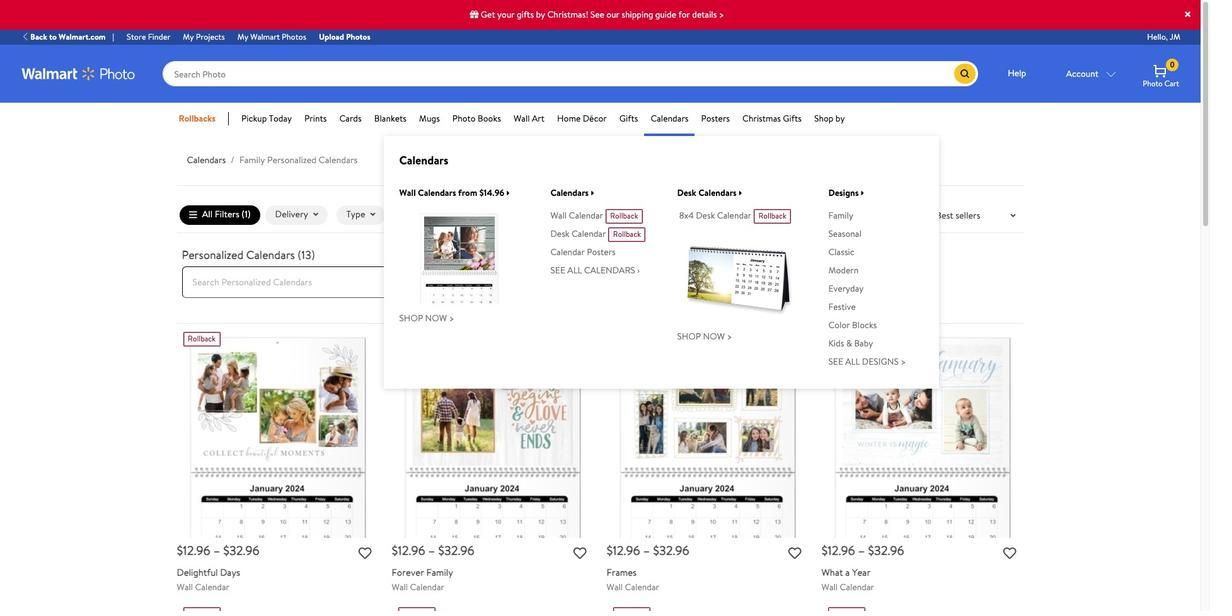 Task type: describe. For each thing, give the bounding box(es) containing it.
back
[[30, 31, 47, 42]]

6 . from the left
[[673, 542, 675, 559]]

favorite this design image for delightful days
[[358, 548, 372, 561]]

1 horizontal spatial posters
[[701, 112, 730, 125]]

8 $ from the left
[[868, 542, 874, 559]]

rollbacks link
[[179, 112, 229, 125]]

Search Personalized Calendars search field
[[182, 267, 521, 298]]

walmart
[[250, 31, 280, 42]]

photo for photo cart
[[1143, 78, 1163, 89]]

blocks
[[852, 319, 877, 332]]

wall calendars from $14.96 link
[[399, 186, 510, 199]]

back to walmart.com |
[[30, 31, 114, 42]]

calendar up calendar posters link
[[572, 228, 606, 240]]

rollbacks
[[179, 112, 216, 125]]

8 96 from the left
[[890, 542, 904, 559]]

›
[[637, 264, 640, 277]]

all inside wall calendar desk calendar calendar posters see all calendars  ›
[[568, 264, 582, 277]]

– for frames
[[643, 542, 650, 559]]

all
[[658, 207, 666, 219]]

1 vertical spatial desk
[[696, 210, 715, 222]]

Search Photo text field
[[163, 61, 954, 86]]

christmas!
[[547, 8, 588, 21]]

books
[[478, 112, 501, 125]]

shop by
[[814, 112, 845, 125]]

> down wall calendars from $12.88 image
[[449, 312, 454, 325]]

4 $ from the left
[[438, 542, 444, 559]]

upload photos link
[[313, 31, 377, 44]]

kids
[[829, 337, 844, 350]]

calendar up desk calendar link
[[569, 210, 603, 222]]

angle down image
[[313, 211, 318, 219]]

all inside family seasonal classic modern everyday festive color blocks kids & baby see all designs >
[[846, 356, 860, 368]]

décor
[[583, 112, 607, 125]]

calendars up heart image
[[551, 186, 589, 199]]

pickup today
[[241, 112, 292, 125]]

calendar down desk calendar link
[[551, 246, 585, 259]]

get your gifts by christmas! see our shipping guide for details >
[[479, 8, 724, 21]]

wall art link
[[514, 112, 545, 125]]

32 for delightful days
[[229, 542, 243, 559]]

×
[[1184, 3, 1193, 25]]

caret right image for wall calendars from $14.96
[[507, 189, 510, 197]]

photo books link
[[453, 112, 501, 125]]

modern
[[829, 264, 859, 277]]

festive
[[829, 301, 856, 314]]

angle down image for design
[[479, 211, 484, 219]]

your
[[497, 8, 515, 21]]

see all designs > link
[[829, 356, 906, 368]]

32 for frames
[[659, 542, 673, 559]]

my projects link
[[177, 31, 231, 44]]

4 . from the left
[[458, 542, 460, 559]]

by inside 'link'
[[836, 112, 845, 125]]

details
[[692, 8, 717, 21]]

1 gifts from the left
[[619, 112, 638, 125]]

design themes (1)
[[403, 208, 474, 221]]

home décor link
[[557, 112, 607, 125]]

designs
[[829, 186, 859, 199]]

wall left art
[[514, 112, 530, 125]]

days
[[220, 566, 240, 579]]

desk calendars link
[[677, 186, 742, 199]]

gift image
[[470, 10, 479, 19]]

my projects
[[183, 31, 225, 42]]

calendars right the gifts link
[[651, 112, 689, 125]]

see all calendars  › link
[[551, 264, 640, 277]]

calendar inside delightful days wall calendar
[[195, 581, 229, 594]]

wall calendar link
[[551, 210, 603, 222]]

mugs
[[419, 112, 440, 125]]

desk calendars image image
[[677, 228, 798, 325]]

1 horizontal spatial personalized
[[267, 154, 317, 166]]

1 vertical spatial personalized
[[182, 247, 244, 263]]

personalized calendars (13)
[[182, 247, 315, 263]]

christmas gifts link
[[743, 112, 802, 125]]

projects
[[196, 31, 225, 42]]

0 vertical spatial calendars link
[[651, 112, 689, 125]]

mugs link
[[419, 112, 440, 125]]

today
[[269, 112, 292, 125]]

4 96 from the left
[[460, 542, 474, 559]]

wall inside frames wall calendar
[[607, 581, 623, 594]]

clear all
[[634, 207, 666, 219]]

2 $ from the left
[[223, 542, 229, 559]]

family for family  personalized calendars
[[239, 154, 265, 166]]

get
[[481, 8, 495, 21]]

2 vertical spatial calendars link
[[551, 186, 594, 199]]

a
[[845, 566, 850, 579]]

1 96 from the left
[[196, 542, 210, 559]]

best sellers button
[[928, 203, 1024, 227]]

upload photos
[[319, 31, 371, 42]]

$14.96
[[479, 186, 504, 199]]

12 for frames
[[613, 542, 624, 559]]

$ 12 . 96 – $ 32 . 96 for what
[[822, 542, 904, 559]]

cards
[[339, 112, 362, 125]]

0 vertical spatial desk
[[677, 186, 696, 199]]

help
[[1008, 67, 1026, 79]]

12 for what
[[828, 542, 839, 559]]

photo books
[[453, 112, 501, 125]]

home décor
[[557, 112, 607, 125]]

delightful days wall calendar
[[177, 566, 240, 594]]

family for family seasonal classic modern everyday festive color blocks kids & baby see all designs >
[[829, 210, 853, 222]]

all
[[202, 208, 213, 221]]

desk calendars
[[677, 186, 737, 199]]

family  personalized calendars
[[239, 154, 358, 166]]

7 $ from the left
[[822, 542, 828, 559]]

see inside wall calendar desk calendar calendar posters see all calendars  ›
[[551, 264, 565, 277]]

wall inside wall calendar desk calendar calendar posters see all calendars  ›
[[551, 210, 567, 222]]

see
[[591, 8, 604, 21]]

1 . from the left
[[194, 542, 196, 559]]

cards link
[[339, 112, 362, 125]]

5 . from the left
[[624, 542, 626, 559]]

hello, jm
[[1147, 31, 1181, 42]]

store finder link
[[120, 31, 177, 44]]

design
[[403, 208, 431, 221]]

3 96 from the left
[[411, 542, 425, 559]]

my walmart photos
[[237, 31, 306, 42]]

heart image
[[572, 210, 580, 218]]

desk calendar link
[[551, 228, 606, 240]]

8x4 desk calendar
[[677, 210, 752, 222]]

– for delightful
[[213, 542, 220, 559]]

calendars left (13)
[[246, 247, 295, 263]]

walmart.com
[[59, 31, 106, 42]]

&
[[846, 337, 852, 350]]

everyday link
[[829, 283, 864, 295]]

0 horizontal spatial shop now > link
[[399, 312, 454, 325]]

now for the left shop now > link
[[425, 312, 447, 325]]

$ 12 . 96 – $ 32 . 96 for delightful
[[177, 542, 260, 559]]

guide
[[655, 8, 676, 21]]

designs link
[[829, 186, 864, 199]]

for
[[679, 8, 690, 21]]

1 photos from the left
[[282, 31, 306, 42]]

|
[[113, 31, 114, 42]]

delivery button
[[265, 205, 328, 225]]

> inside family seasonal classic modern everyday festive color blocks kids & baby see all designs >
[[901, 356, 906, 368]]

family inside forever family wall calendar
[[426, 566, 453, 579]]

> down desk calendars image
[[727, 330, 732, 343]]

5 96 from the left
[[626, 542, 640, 559]]

calendars down cards link
[[319, 154, 358, 166]]



Task type: vqa. For each thing, say whether or not it's contained in the screenshot.
Sort
no



Task type: locate. For each thing, give the bounding box(es) containing it.
(1) for all filters (1)
[[242, 208, 251, 221]]

wall
[[514, 112, 530, 125], [399, 186, 416, 199], [551, 210, 567, 222], [177, 581, 193, 594], [392, 581, 408, 594], [607, 581, 623, 594], [822, 581, 838, 594]]

forever family wall calendar
[[392, 566, 453, 594]]

seasonal link
[[829, 228, 862, 240]]

calendar inside forever family wall calendar
[[410, 581, 444, 594]]

3 – from the left
[[643, 542, 650, 559]]

gifts right christmas
[[783, 112, 802, 125]]

1 vertical spatial by
[[836, 112, 845, 125]]

photo cart
[[1143, 78, 1179, 89]]

caret right image for desk calendars
[[739, 189, 742, 197]]

1 horizontal spatial calendars link
[[551, 186, 594, 199]]

magnifying glass image
[[960, 68, 971, 80]]

art
[[532, 112, 545, 125]]

1 horizontal spatial shop now > link
[[677, 330, 732, 343]]

caret right image inside designs link
[[861, 189, 864, 197]]

desk down wall calendar link
[[551, 228, 570, 240]]

0 horizontal spatial posters
[[587, 246, 616, 259]]

3 32 from the left
[[659, 542, 673, 559]]

2 12 from the left
[[398, 542, 409, 559]]

1 – from the left
[[213, 542, 220, 559]]

4 $ 12 . 96 – $ 32 . 96 from the left
[[822, 542, 904, 559]]

my for my projects
[[183, 31, 194, 42]]

1 horizontal spatial photos
[[346, 31, 371, 42]]

classic
[[829, 246, 855, 259]]

1 my from the left
[[183, 31, 194, 42]]

photos
[[282, 31, 306, 42], [346, 31, 371, 42]]

$ up frames wall calendar
[[653, 542, 659, 559]]

favorite this design image for frames
[[788, 548, 802, 561]]

calendar down the year
[[840, 581, 874, 594]]

4 32 from the left
[[874, 542, 888, 559]]

0 vertical spatial shop
[[399, 312, 423, 325]]

my for my walmart photos
[[237, 31, 248, 42]]

wall down frames
[[607, 581, 623, 594]]

color blocks link
[[829, 319, 877, 332]]

shop for the left shop now > link
[[399, 312, 423, 325]]

now for the bottommost shop now > link
[[703, 330, 725, 343]]

6 $ from the left
[[653, 542, 659, 559]]

$ 12 . 96 – $ 32 . 96 up forever family wall calendar
[[392, 542, 474, 559]]

12 up frames
[[613, 542, 624, 559]]

photo left books
[[453, 112, 476, 125]]

$ up delightful
[[177, 542, 183, 559]]

7 . from the left
[[839, 542, 841, 559]]

wall art
[[514, 112, 545, 125]]

calendar down delightful
[[195, 581, 229, 594]]

12 for delightful
[[183, 542, 194, 559]]

family up the seasonal
[[829, 210, 853, 222]]

1 horizontal spatial photo
[[1143, 78, 1163, 89]]

– up the year
[[858, 542, 865, 559]]

2 photos from the left
[[346, 31, 371, 42]]

2 gifts from the left
[[783, 112, 802, 125]]

wall left heart image
[[551, 210, 567, 222]]

8x4
[[679, 210, 694, 222]]

angle down image right sellers
[[1011, 212, 1016, 220]]

3 caret right image from the left
[[739, 189, 742, 197]]

wall down forever in the bottom of the page
[[392, 581, 408, 594]]

calendar down frames
[[625, 581, 659, 594]]

1 horizontal spatial now
[[703, 330, 725, 343]]

posters up the see all calendars  › link
[[587, 246, 616, 259]]

pickup today link
[[241, 112, 292, 125]]

0 vertical spatial photo
[[1143, 78, 1163, 89]]

0 horizontal spatial photo
[[453, 112, 476, 125]]

0 horizontal spatial gifts
[[619, 112, 638, 125]]

desk inside wall calendar desk calendar calendar posters see all calendars  ›
[[551, 228, 570, 240]]

photos right upload
[[346, 31, 371, 42]]

favorite this design image for what a year
[[1003, 548, 1016, 561]]

2 32 from the left
[[444, 542, 458, 559]]

family link
[[829, 210, 853, 222]]

0 horizontal spatial (1)
[[242, 208, 251, 221]]

angle down image right type
[[370, 211, 375, 219]]

desk up 8x4
[[677, 186, 696, 199]]

32 for forever family
[[444, 542, 458, 559]]

frames
[[607, 566, 637, 579]]

1 caret right image from the left
[[507, 189, 510, 197]]

photos right walmart
[[282, 31, 306, 42]]

calendars link down rollbacks link
[[187, 154, 226, 166]]

0 vertical spatial by
[[536, 8, 545, 21]]

by right gifts
[[536, 8, 545, 21]]

shop for the bottommost shop now > link
[[677, 330, 701, 343]]

wall down what
[[822, 581, 838, 594]]

clear
[[634, 207, 656, 219]]

photo left cart
[[1143, 78, 1163, 89]]

1 horizontal spatial my
[[237, 31, 248, 42]]

family
[[239, 154, 265, 166], [829, 210, 853, 222], [426, 566, 453, 579]]

0 vertical spatial posters
[[701, 112, 730, 125]]

$ up the year
[[868, 542, 874, 559]]

calendars up 8x4 desk calendar link
[[699, 186, 737, 199]]

0 vertical spatial personalized
[[267, 154, 317, 166]]

4 12 from the left
[[828, 542, 839, 559]]

all down calendar posters link
[[568, 264, 582, 277]]

$ up frames
[[607, 542, 613, 559]]

blankets link
[[374, 112, 407, 125]]

(1) right filters
[[242, 208, 251, 221]]

calendars up design themes (1)
[[418, 186, 456, 199]]

color
[[829, 319, 850, 332]]

0 horizontal spatial photos
[[282, 31, 306, 42]]

filters
[[215, 208, 239, 221]]

caret right image inside wall calendars from $14.96 link
[[507, 189, 510, 197]]

caret right image for calendars
[[591, 189, 594, 197]]

festive link
[[829, 301, 856, 314]]

caret right image right desk calendars
[[739, 189, 742, 197]]

4 – from the left
[[858, 542, 865, 559]]

1 horizontal spatial favorite this design image
[[788, 548, 802, 561]]

1 vertical spatial all
[[846, 356, 860, 368]]

0 vertical spatial shop now >
[[399, 312, 454, 325]]

calendars
[[584, 264, 635, 277]]

all down kids & baby 'link'
[[846, 356, 860, 368]]

calendars down rollbacks link
[[187, 154, 226, 166]]

desk
[[677, 186, 696, 199], [696, 210, 715, 222], [551, 228, 570, 240]]

(1) for design themes (1)
[[465, 208, 474, 221]]

> right "details"
[[719, 8, 724, 21]]

calendar inside frames wall calendar
[[625, 581, 659, 594]]

jm
[[1170, 31, 1181, 42]]

$ up what
[[822, 542, 828, 559]]

.
[[194, 542, 196, 559], [243, 542, 245, 559], [409, 542, 411, 559], [458, 542, 460, 559], [624, 542, 626, 559], [673, 542, 675, 559], [839, 542, 841, 559], [888, 542, 890, 559]]

12 up delightful
[[183, 542, 194, 559]]

frames wall calendar
[[607, 566, 659, 594]]

my left projects
[[183, 31, 194, 42]]

calendars link up heart image
[[551, 186, 594, 199]]

2 favorite this design image from the left
[[1003, 548, 1016, 561]]

$ 12 . 96 – $ 32 . 96 up days
[[177, 542, 260, 559]]

rollback for delightful
[[188, 334, 216, 344]]

0 horizontal spatial shop now >
[[399, 312, 454, 325]]

3 12 from the left
[[613, 542, 624, 559]]

caret right image inside desk calendars link
[[739, 189, 742, 197]]

2 – from the left
[[428, 542, 435, 559]]

shop
[[814, 112, 834, 125]]

posters inside wall calendar desk calendar calendar posters see all calendars  ›
[[587, 246, 616, 259]]

1 horizontal spatial angle down image
[[479, 211, 484, 219]]

calendars down mugs link
[[399, 153, 448, 168]]

2 horizontal spatial family
[[829, 210, 853, 222]]

calendar posters link
[[551, 246, 616, 259]]

calendar down forever in the bottom of the page
[[410, 581, 444, 594]]

0 horizontal spatial now
[[425, 312, 447, 325]]

12 for forever
[[398, 542, 409, 559]]

2 $ 12 . 96 – $ 32 . 96 from the left
[[392, 542, 474, 559]]

6 96 from the left
[[675, 542, 689, 559]]

1 vertical spatial shop now >
[[677, 330, 732, 343]]

2 96 from the left
[[245, 542, 260, 559]]

1 vertical spatial shop now > link
[[677, 330, 732, 343]]

1 horizontal spatial gifts
[[783, 112, 802, 125]]

0 horizontal spatial by
[[536, 8, 545, 21]]

0 vertical spatial family
[[239, 154, 265, 166]]

1 vertical spatial now
[[703, 330, 725, 343]]

my inside 'link'
[[183, 31, 194, 42]]

$ up forever in the bottom of the page
[[392, 542, 398, 559]]

3 . from the left
[[409, 542, 411, 559]]

1 $ 12 . 96 – $ 32 . 96 from the left
[[177, 542, 260, 559]]

type
[[346, 208, 365, 221]]

4 caret right image from the left
[[861, 189, 864, 197]]

0 horizontal spatial favorite this design image
[[358, 548, 372, 561]]

2 caret right image from the left
[[591, 189, 594, 197]]

1 vertical spatial photo
[[453, 112, 476, 125]]

shop by link
[[814, 112, 845, 125]]

photo
[[1143, 78, 1163, 89], [453, 112, 476, 125]]

2 vertical spatial desk
[[551, 228, 570, 240]]

1 horizontal spatial shop now >
[[677, 330, 732, 343]]

0 horizontal spatial calendars link
[[187, 154, 226, 166]]

calendars
[[651, 112, 689, 125], [399, 153, 448, 168], [187, 154, 226, 166], [319, 154, 358, 166], [418, 186, 456, 199], [551, 186, 589, 199], [699, 186, 737, 199], [246, 247, 295, 263]]

caret right image right designs
[[861, 189, 864, 197]]

1 32 from the left
[[229, 542, 243, 559]]

designs
[[862, 356, 899, 368]]

1 horizontal spatial rollback
[[833, 334, 861, 344]]

pickup
[[241, 112, 267, 125]]

32
[[229, 542, 243, 559], [444, 542, 458, 559], [659, 542, 673, 559], [874, 542, 888, 559]]

family seasonal classic modern everyday festive color blocks kids & baby see all designs >
[[829, 210, 906, 368]]

photo for photo books
[[453, 112, 476, 125]]

modern link
[[829, 264, 859, 277]]

> right "designs" at bottom
[[901, 356, 906, 368]]

1 horizontal spatial all
[[846, 356, 860, 368]]

0 horizontal spatial favorite this design image
[[573, 548, 587, 561]]

1 favorite this design image from the left
[[573, 548, 587, 561]]

store finder
[[127, 31, 170, 42]]

forever
[[392, 566, 424, 579]]

1 horizontal spatial (1)
[[465, 208, 474, 221]]

account button
[[1052, 61, 1130, 86]]

1 horizontal spatial family
[[426, 566, 453, 579]]

1 12 from the left
[[183, 542, 194, 559]]

wall calendar desk calendar calendar posters see all calendars  ›
[[551, 210, 640, 277]]

12 up forever in the bottom of the page
[[398, 542, 409, 559]]

angle down image inside type button
[[370, 211, 375, 219]]

shipping
[[622, 8, 653, 21]]

5 $ from the left
[[607, 542, 613, 559]]

$ 12 . 96 – $ 32 . 96 for frames
[[607, 542, 689, 559]]

calendars link right the gifts link
[[651, 112, 689, 125]]

1 vertical spatial calendars link
[[187, 154, 226, 166]]

wall down delightful
[[177, 581, 193, 594]]

wall inside delightful days wall calendar
[[177, 581, 193, 594]]

(1) right themes
[[465, 208, 474, 221]]

caret right image
[[507, 189, 510, 197], [591, 189, 594, 197], [739, 189, 742, 197], [861, 189, 864, 197]]

sellers
[[956, 209, 981, 222]]

1 vertical spatial family
[[829, 210, 853, 222]]

1 vertical spatial see
[[829, 356, 843, 368]]

0 vertical spatial shop now > link
[[399, 312, 454, 325]]

– up forever family wall calendar
[[428, 542, 435, 559]]

1 vertical spatial posters
[[587, 246, 616, 259]]

see down calendar posters link
[[551, 264, 565, 277]]

personalized down today
[[267, 154, 317, 166]]

what a year wall calendar
[[822, 566, 874, 594]]

personalized down all
[[182, 247, 244, 263]]

themes
[[433, 208, 463, 221]]

0 horizontal spatial my
[[183, 31, 194, 42]]

12 up what
[[828, 542, 839, 559]]

– for what
[[858, 542, 865, 559]]

7 96 from the left
[[841, 542, 855, 559]]

1 horizontal spatial by
[[836, 112, 845, 125]]

best sellers
[[936, 209, 981, 222]]

$ 12 . 96 – $ 32 . 96
[[177, 542, 260, 559], [392, 542, 474, 559], [607, 542, 689, 559], [822, 542, 904, 559]]

shop now > for the left shop now > link
[[399, 312, 454, 325]]

to
[[49, 31, 57, 42]]

family inside family seasonal classic modern everyday festive color blocks kids & baby see all designs >
[[829, 210, 853, 222]]

caret right image right $14.96
[[507, 189, 510, 197]]

angle down image
[[370, 211, 375, 219], [479, 211, 484, 219], [1011, 212, 1016, 220]]

caret right image for designs
[[861, 189, 864, 197]]

2 rollback from the left
[[833, 334, 861, 344]]

classic link
[[829, 246, 855, 259]]

8 . from the left
[[888, 542, 890, 559]]

2 horizontal spatial angle down image
[[1011, 212, 1016, 220]]

gifts right décor
[[619, 112, 638, 125]]

wall inside forever family wall calendar
[[392, 581, 408, 594]]

2 my from the left
[[237, 31, 248, 42]]

$ 12 . 96 – $ 32 . 96 up the year
[[822, 542, 904, 559]]

my walmart photos link
[[231, 31, 313, 44]]

cart
[[1165, 78, 1179, 89]]

2 (1) from the left
[[465, 208, 474, 221]]

family down the pickup
[[239, 154, 265, 166]]

angle down image for type
[[370, 211, 375, 219]]

rollback for what
[[833, 334, 861, 344]]

all filters (1)
[[202, 208, 251, 221]]

favorite this design image
[[358, 548, 372, 561], [1003, 548, 1016, 561]]

delivery
[[275, 208, 308, 221]]

1 vertical spatial shop
[[677, 330, 701, 343]]

1 horizontal spatial shop
[[677, 330, 701, 343]]

posters
[[701, 112, 730, 125], [587, 246, 616, 259]]

–
[[213, 542, 220, 559], [428, 542, 435, 559], [643, 542, 650, 559], [858, 542, 865, 559]]

everyday
[[829, 283, 864, 295]]

0 vertical spatial all
[[568, 264, 582, 277]]

prints link
[[304, 112, 327, 125]]

0 horizontal spatial personalized
[[182, 247, 244, 263]]

angle down image down $14.96
[[479, 211, 484, 219]]

0 horizontal spatial shop
[[399, 312, 423, 325]]

now
[[425, 312, 447, 325], [703, 330, 725, 343]]

1 favorite this design image from the left
[[358, 548, 372, 561]]

2 vertical spatial family
[[426, 566, 453, 579]]

0 horizontal spatial rollback
[[188, 334, 216, 344]]

wall calendars from $12.88 image image
[[399, 210, 520, 307]]

32 for what a year
[[874, 542, 888, 559]]

angle down image for best sellers
[[1011, 212, 1016, 220]]

$ up days
[[223, 542, 229, 559]]

by right shop
[[836, 112, 845, 125]]

1 (1) from the left
[[242, 208, 251, 221]]

2 . from the left
[[243, 542, 245, 559]]

wall up design
[[399, 186, 416, 199]]

3 $ from the left
[[392, 542, 398, 559]]

– for forever
[[428, 542, 435, 559]]

0 horizontal spatial see
[[551, 264, 565, 277]]

× link
[[1184, 3, 1193, 25]]

finder
[[148, 31, 170, 42]]

3 $ 12 . 96 – $ 32 . 96 from the left
[[607, 542, 689, 559]]

2 favorite this design image from the left
[[788, 548, 802, 561]]

0 horizontal spatial angle down image
[[370, 211, 375, 219]]

$ 12 . 96 – $ 32 . 96 up frames wall calendar
[[607, 542, 689, 559]]

12
[[183, 542, 194, 559], [398, 542, 409, 559], [613, 542, 624, 559], [828, 542, 839, 559]]

– up days
[[213, 542, 220, 559]]

– up frames wall calendar
[[643, 542, 650, 559]]

back arrow image
[[21, 32, 30, 41]]

home
[[557, 112, 581, 125]]

shop now > link
[[399, 312, 454, 325], [677, 330, 732, 343]]

see inside family seasonal classic modern everyday festive color blocks kids & baby see all designs >
[[829, 356, 843, 368]]

1 horizontal spatial favorite this design image
[[1003, 548, 1016, 561]]

shop now > for the bottommost shop now > link
[[677, 330, 732, 343]]

0 vertical spatial now
[[425, 312, 447, 325]]

see down kids
[[829, 356, 843, 368]]

(1)
[[242, 208, 251, 221], [465, 208, 474, 221]]

wall inside what a year wall calendar
[[822, 581, 838, 594]]

1 $ from the left
[[177, 542, 183, 559]]

$ 12 . 96 – $ 32 . 96 for forever
[[392, 542, 474, 559]]

1 horizontal spatial see
[[829, 356, 843, 368]]

prints
[[304, 112, 327, 125]]

best
[[936, 209, 954, 222]]

caret right image up favorites
[[591, 189, 594, 197]]

$ up forever family wall calendar
[[438, 542, 444, 559]]

type button
[[337, 205, 385, 225]]

0 vertical spatial see
[[551, 264, 565, 277]]

my left walmart
[[237, 31, 248, 42]]

0 horizontal spatial family
[[239, 154, 265, 166]]

our
[[607, 8, 620, 21]]

calendar down desk calendars link
[[717, 210, 752, 222]]

family right forever in the bottom of the page
[[426, 566, 453, 579]]

blankets
[[374, 112, 407, 125]]

(13)
[[298, 247, 315, 263]]

help link
[[995, 61, 1040, 86]]

2 horizontal spatial calendars link
[[651, 112, 689, 125]]

0 horizontal spatial all
[[568, 264, 582, 277]]

angle down image inside best sellers button
[[1011, 212, 1016, 220]]

desk right 8x4
[[696, 210, 715, 222]]

favorite this design image for forever family
[[573, 548, 587, 561]]

1 rollback from the left
[[188, 334, 216, 344]]

favorite this design image
[[573, 548, 587, 561], [788, 548, 802, 561]]

calendar inside what a year wall calendar
[[840, 581, 874, 594]]

posters left christmas
[[701, 112, 730, 125]]



